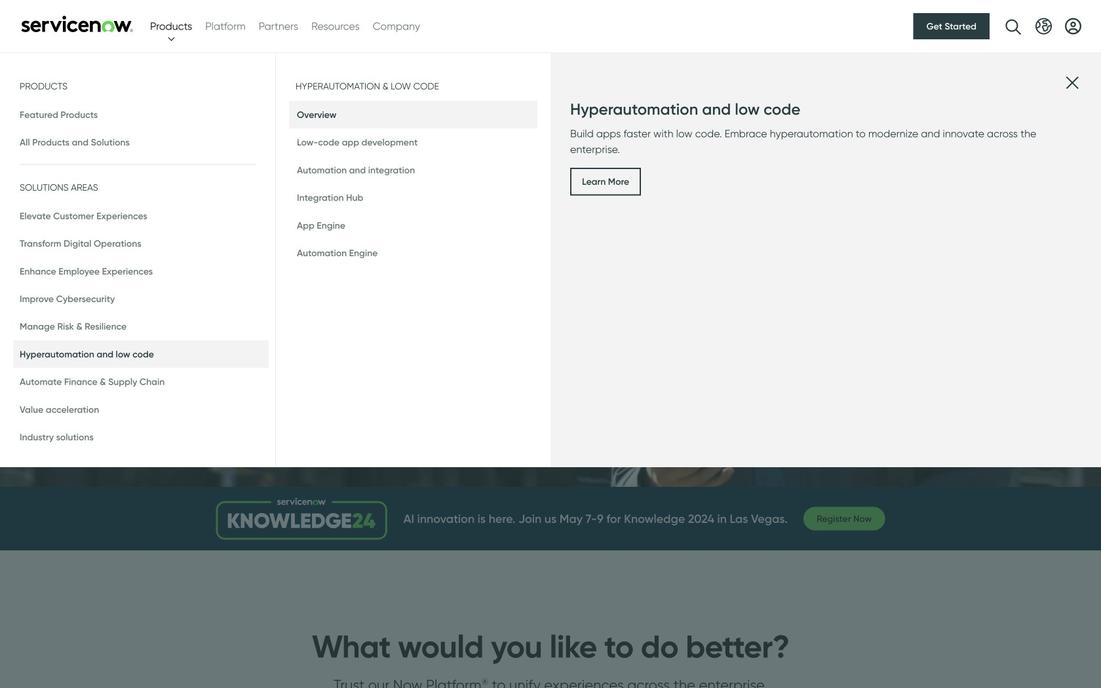 Task type: locate. For each thing, give the bounding box(es) containing it.
go to servicenow account image
[[1065, 18, 1081, 34]]

servicenow image
[[20, 15, 134, 32]]

play ambient video element
[[1028, 435, 1064, 471]]

select your country image
[[1036, 18, 1052, 34]]



Task type: vqa. For each thing, say whether or not it's contained in the screenshot.
Select your country image
yes



